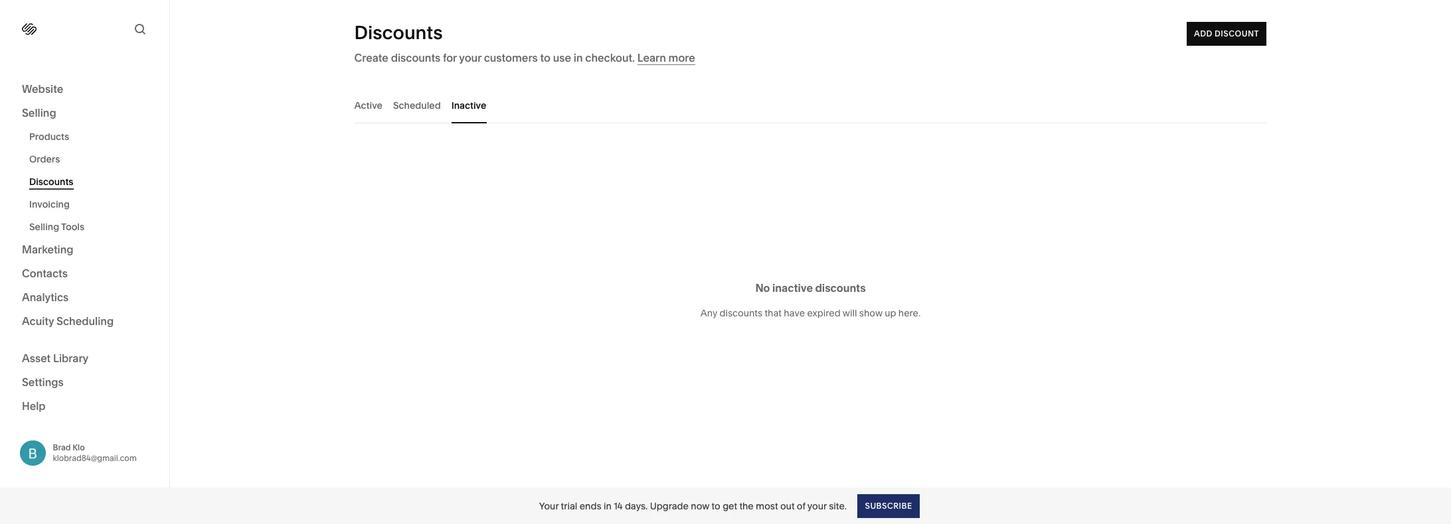 Task type: vqa. For each thing, say whether or not it's contained in the screenshot.
Website link
yes



Task type: locate. For each thing, give the bounding box(es) containing it.
invoicing link
[[29, 193, 155, 216]]

discounts up will at the right bottom of page
[[815, 281, 866, 294]]

active button
[[354, 87, 382, 124]]

selling up marketing
[[29, 221, 59, 233]]

in left 14
[[604, 500, 612, 512]]

discounts link
[[29, 171, 155, 193]]

14
[[614, 500, 623, 512]]

selling for selling
[[22, 106, 56, 120]]

0 horizontal spatial to
[[540, 51, 551, 64]]

discounts
[[354, 21, 443, 44], [29, 176, 73, 188]]

in
[[574, 51, 583, 64], [604, 500, 612, 512]]

site.
[[829, 500, 847, 512]]

analytics
[[22, 291, 69, 304]]

0 horizontal spatial discounts
[[29, 176, 73, 188]]

1 vertical spatial discounts
[[815, 281, 866, 294]]

your right of
[[807, 500, 827, 512]]

add discount button
[[1187, 22, 1267, 46]]

discounts left for
[[391, 51, 441, 64]]

add discount
[[1194, 29, 1260, 39]]

1 horizontal spatial discounts
[[354, 21, 443, 44]]

0 vertical spatial to
[[540, 51, 551, 64]]

selling link
[[22, 106, 147, 122]]

of
[[797, 500, 805, 512]]

to left get on the bottom of the page
[[712, 500, 720, 512]]

acuity scheduling
[[22, 315, 114, 328]]

1 horizontal spatial to
[[712, 500, 720, 512]]

asset library
[[22, 352, 88, 365]]

invoicing
[[29, 199, 70, 211]]

subscribe button
[[857, 494, 919, 518]]

learn more link
[[637, 51, 695, 65]]

asset
[[22, 352, 51, 365]]

1 vertical spatial discounts
[[29, 176, 73, 188]]

0 horizontal spatial your
[[459, 51, 481, 64]]

1 vertical spatial to
[[712, 500, 720, 512]]

0 vertical spatial in
[[574, 51, 583, 64]]

1 vertical spatial selling
[[29, 221, 59, 233]]

most
[[756, 500, 778, 512]]

brad
[[53, 443, 71, 453]]

selling down website
[[22, 106, 56, 120]]

to
[[540, 51, 551, 64], [712, 500, 720, 512]]

1 vertical spatial your
[[807, 500, 827, 512]]

customers
[[484, 51, 538, 64]]

any
[[701, 307, 717, 319]]

help
[[22, 399, 46, 413]]

website
[[22, 82, 63, 96]]

out
[[780, 500, 795, 512]]

discounts
[[391, 51, 441, 64], [815, 281, 866, 294], [720, 307, 763, 319]]

no
[[755, 281, 770, 294]]

show
[[859, 307, 883, 319]]

up
[[885, 307, 896, 319]]

1 horizontal spatial discounts
[[720, 307, 763, 319]]

selling inside selling tools link
[[29, 221, 59, 233]]

tools
[[61, 221, 84, 233]]

your right for
[[459, 51, 481, 64]]

your
[[459, 51, 481, 64], [807, 500, 827, 512]]

0 vertical spatial discounts
[[354, 21, 443, 44]]

in right the use on the left top of the page
[[574, 51, 583, 64]]

any discounts that have expired will show up here.
[[701, 307, 921, 319]]

discounts up create
[[354, 21, 443, 44]]

2 vertical spatial discounts
[[720, 307, 763, 319]]

klo
[[73, 443, 85, 453]]

selling
[[22, 106, 56, 120], [29, 221, 59, 233]]

use
[[553, 51, 571, 64]]

analytics link
[[22, 290, 147, 306]]

tab list
[[354, 87, 1267, 124]]

1 horizontal spatial in
[[604, 500, 612, 512]]

discounts up invoicing
[[29, 176, 73, 188]]

selling for selling tools
[[29, 221, 59, 233]]

learn
[[637, 51, 666, 64]]

discounts right any
[[720, 307, 763, 319]]

have
[[784, 307, 805, 319]]

for
[[443, 51, 457, 64]]

settings link
[[22, 375, 147, 391]]

0 vertical spatial discounts
[[391, 51, 441, 64]]

0 horizontal spatial discounts
[[391, 51, 441, 64]]

to left the use on the left top of the page
[[540, 51, 551, 64]]

library
[[53, 352, 88, 365]]

0 vertical spatial selling
[[22, 106, 56, 120]]

1 horizontal spatial your
[[807, 500, 827, 512]]

now
[[691, 500, 709, 512]]

products link
[[29, 126, 155, 148]]

inactive
[[772, 281, 813, 294]]



Task type: describe. For each thing, give the bounding box(es) containing it.
orders link
[[29, 148, 155, 171]]

help link
[[22, 399, 46, 413]]

marketing
[[22, 243, 73, 256]]

create discounts for your customers to use in checkout. learn more
[[354, 51, 695, 64]]

0 vertical spatial your
[[459, 51, 481, 64]]

acuity scheduling link
[[22, 314, 147, 330]]

your
[[539, 500, 559, 512]]

0 horizontal spatial in
[[574, 51, 583, 64]]

create
[[354, 51, 388, 64]]

selling tools link
[[29, 216, 155, 238]]

1 vertical spatial in
[[604, 500, 612, 512]]

settings
[[22, 376, 64, 389]]

add
[[1194, 29, 1213, 39]]

scheduled button
[[393, 87, 441, 124]]

subscribe
[[865, 501, 912, 511]]

brad klo klobrad84@gmail.com
[[53, 443, 137, 463]]

klobrad84@gmail.com
[[53, 453, 137, 463]]

expired
[[807, 307, 841, 319]]

orders
[[29, 153, 60, 165]]

here.
[[899, 307, 921, 319]]

no inactive discounts
[[755, 281, 866, 294]]

discounts for your
[[391, 51, 441, 64]]

inactive button
[[451, 87, 486, 124]]

ends
[[580, 500, 601, 512]]

asset library link
[[22, 351, 147, 367]]

upgrade
[[650, 500, 689, 512]]

acuity
[[22, 315, 54, 328]]

discount
[[1215, 29, 1260, 39]]

that
[[765, 307, 782, 319]]

2 horizontal spatial discounts
[[815, 281, 866, 294]]

get
[[723, 500, 737, 512]]

tab list containing active
[[354, 87, 1267, 124]]

scheduling
[[56, 315, 114, 328]]

trial
[[561, 500, 577, 512]]

checkout.
[[585, 51, 635, 64]]

contacts
[[22, 267, 68, 280]]

website link
[[22, 82, 147, 98]]

products
[[29, 131, 69, 143]]

your trial ends in 14 days. upgrade now to get the most out of your site.
[[539, 500, 847, 512]]

selling tools
[[29, 221, 84, 233]]

scheduled
[[393, 99, 441, 111]]

marketing link
[[22, 242, 147, 258]]

will
[[843, 307, 857, 319]]

discounts for have
[[720, 307, 763, 319]]

inactive
[[451, 99, 486, 111]]

days.
[[625, 500, 648, 512]]

more
[[669, 51, 695, 64]]

contacts link
[[22, 266, 147, 282]]

the
[[739, 500, 754, 512]]

active
[[354, 99, 382, 111]]



